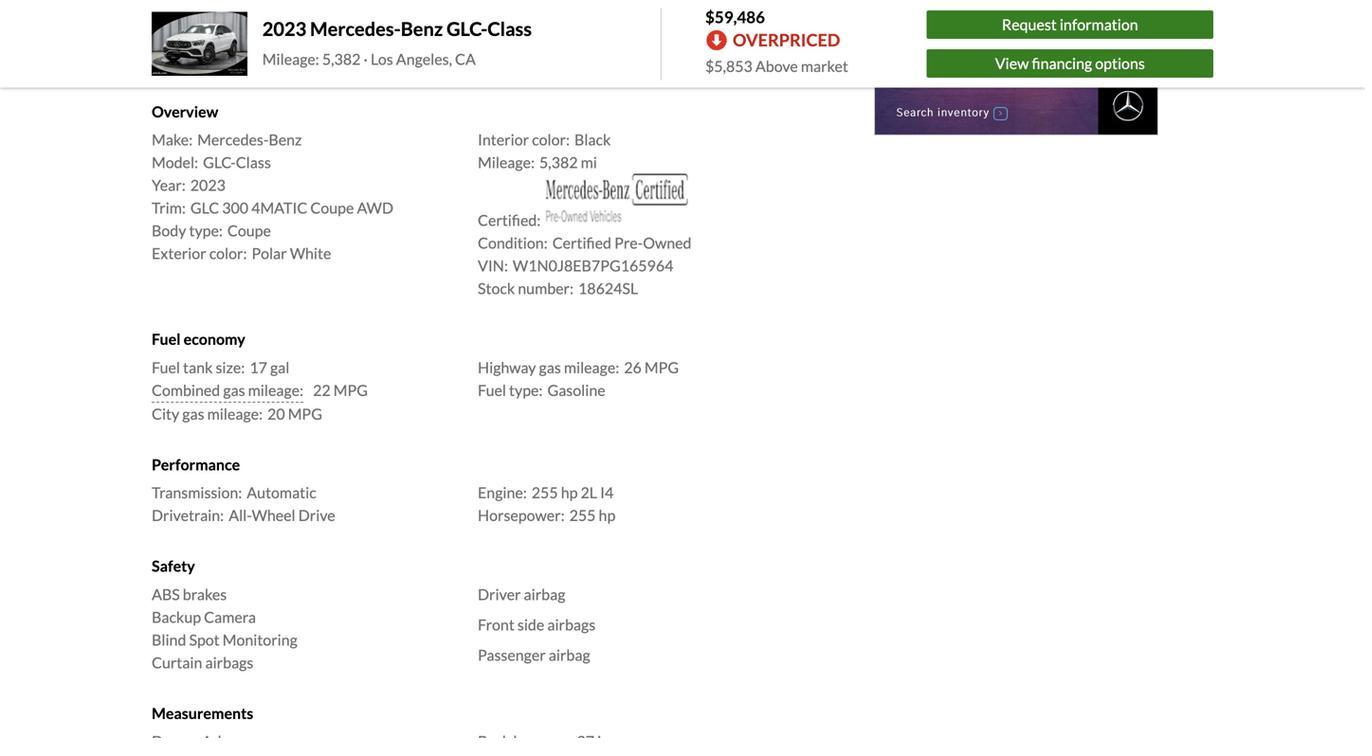 Task type: vqa. For each thing, say whether or not it's contained in the screenshot.


Task type: describe. For each thing, give the bounding box(es) containing it.
2023 inside make: mercedes-benz model: glc-class year: 2023 trim: glc 300 4matic coupe awd body type: coupe exterior color: polar white
[[190, 176, 226, 195]]

engine:
[[478, 484, 527, 502]]

airbag for passenger airbag
[[549, 646, 591, 665]]

market
[[801, 57, 849, 75]]

transmission:
[[152, 484, 242, 502]]

request information
[[1003, 15, 1139, 34]]

2023 mercedes-benz glc-class image
[[152, 12, 247, 76]]

2 vertical spatial mileage:
[[207, 405, 263, 423]]

airbags inside abs brakes backup camera blind spot monitoring curtain airbags
[[205, 654, 254, 672]]

17
[[250, 358, 267, 377]]

fuel for fuel tank size: 17 gal combined gas mileage: 22 mpg city gas mileage: 20 mpg
[[152, 358, 180, 377]]

vin:
[[478, 257, 508, 275]]

certified:
[[478, 211, 541, 230]]

overpriced
[[733, 30, 841, 50]]

passenger
[[478, 646, 546, 665]]

polar
[[252, 244, 287, 263]]

condition:
[[478, 234, 548, 253]]

brakes
[[183, 586, 227, 604]]

1 horizontal spatial hp
[[599, 507, 616, 525]]

1 vertical spatial gas
[[223, 381, 245, 400]]

angeles,
[[396, 50, 452, 68]]

$59,486
[[706, 7, 765, 27]]

body
[[152, 222, 186, 240]]

5,382 inside interior color: black mileage: 5,382 mi
[[540, 153, 578, 172]]

front
[[478, 616, 515, 634]]

combined
[[152, 381, 220, 400]]

fuel for fuel economy
[[152, 330, 181, 349]]

owned
[[643, 234, 692, 253]]

blind
[[152, 631, 186, 650]]

driver
[[478, 586, 521, 604]]

4matic
[[252, 199, 308, 217]]

financing for view financing options button to the right
[[1033, 54, 1093, 72]]

fuel tank size: 17 gal combined gas mileage: 22 mpg city gas mileage: 20 mpg
[[152, 358, 368, 423]]

black
[[575, 131, 611, 149]]

side
[[518, 616, 545, 634]]

advertisement region
[[875, 0, 1159, 136]]

gal
[[270, 358, 290, 377]]

2023 mercedes-benz glc-class mileage: 5,382 · los angeles, ca
[[263, 17, 532, 68]]

request information button
[[927, 10, 1214, 39]]

transmission: automatic drivetrain: all-wheel drive
[[152, 484, 336, 525]]

0 horizontal spatial view
[[396, 3, 429, 22]]

pre-
[[615, 234, 643, 253]]

w1n0j8eb7pg165964
[[513, 257, 674, 275]]

mileage: inside 2023 mercedes-benz glc-class mileage: 5,382 · los angeles, ca
[[263, 50, 319, 68]]

26
[[624, 358, 642, 377]]

overview
[[152, 102, 218, 121]]

curtain
[[152, 654, 202, 672]]

above
[[756, 57, 798, 75]]

class inside 2023 mercedes-benz glc-class mileage: 5,382 · los angeles, ca
[[488, 17, 532, 40]]

interior
[[478, 131, 529, 149]]

1 horizontal spatial view
[[996, 54, 1030, 72]]

measurements
[[152, 705, 254, 723]]

glc
[[191, 199, 219, 217]]

color: inside make: mercedes-benz model: glc-class year: 2023 trim: glc 300 4matic coupe awd body type: coupe exterior color: polar white
[[209, 244, 247, 263]]

0 horizontal spatial hp
[[561, 484, 578, 502]]

mercedes- for make:
[[197, 131, 269, 149]]

0 horizontal spatial view financing options button
[[376, 0, 565, 34]]

1 vertical spatial mileage:
[[248, 381, 304, 400]]

1 horizontal spatial view financing options button
[[927, 49, 1214, 78]]

backup
[[152, 608, 201, 627]]

2l
[[581, 484, 598, 502]]

performance
[[152, 456, 240, 474]]

0 horizontal spatial gas
[[182, 405, 204, 423]]

0 horizontal spatial mpg
[[288, 405, 322, 423]]

safety
[[152, 557, 195, 576]]

300
[[222, 199, 249, 217]]

city
[[152, 405, 179, 423]]

certified
[[553, 234, 612, 253]]

color: inside interior color: black mileage: 5,382 mi
[[532, 131, 570, 149]]

0 vertical spatial coupe
[[311, 199, 354, 217]]

mileage: inside highway gas mileage: 26 mpg fuel type: gasoline
[[564, 358, 620, 377]]

20
[[268, 405, 285, 423]]

manufacturer certified pre-owned image
[[546, 174, 688, 226]]

model:
[[152, 153, 198, 172]]

fuel economy
[[152, 330, 245, 349]]

exterior
[[152, 244, 206, 263]]

make:
[[152, 131, 193, 149]]

benz for glc-
[[269, 131, 302, 149]]

mpg inside highway gas mileage: 26 mpg fuel type: gasoline
[[645, 358, 679, 377]]

18624sl
[[579, 280, 639, 298]]

1 horizontal spatial mpg
[[334, 381, 368, 400]]

white
[[290, 244, 331, 263]]



Task type: locate. For each thing, give the bounding box(es) containing it.
0 horizontal spatial color:
[[209, 244, 247, 263]]

255
[[532, 484, 558, 502], [570, 507, 596, 525]]

fuel down highway
[[478, 381, 506, 400]]

0 vertical spatial view financing options button
[[376, 0, 565, 34]]

economy
[[184, 330, 245, 349]]

passenger airbag
[[478, 646, 591, 665]]

abs brakes backup camera blind spot monitoring curtain airbags
[[152, 586, 298, 672]]

type: down glc
[[189, 222, 223, 240]]

gas
[[539, 358, 561, 377], [223, 381, 245, 400], [182, 405, 204, 423]]

view financing options button
[[376, 0, 565, 34], [927, 49, 1214, 78]]

2023 inside 2023 mercedes-benz glc-class mileage: 5,382 · los angeles, ca
[[263, 17, 307, 40]]

horsepower:
[[478, 507, 565, 525]]

color:
[[532, 131, 570, 149], [209, 244, 247, 263]]

2 horizontal spatial gas
[[539, 358, 561, 377]]

gas down combined
[[182, 405, 204, 423]]

type:
[[189, 222, 223, 240], [509, 381, 543, 400]]

255 up horsepower:
[[532, 484, 558, 502]]

1 horizontal spatial view financing options
[[996, 54, 1146, 72]]

gas inside highway gas mileage: 26 mpg fuel type: gasoline
[[539, 358, 561, 377]]

0 vertical spatial financing
[[432, 3, 493, 22]]

0 vertical spatial view financing options
[[396, 3, 545, 22]]

view financing options down request information button
[[996, 54, 1146, 72]]

0 vertical spatial glc-
[[447, 17, 488, 40]]

0 horizontal spatial view financing options
[[396, 3, 545, 22]]

1 vertical spatial airbags
[[205, 654, 254, 672]]

1 horizontal spatial gas
[[223, 381, 245, 400]]

mpg right 26
[[645, 358, 679, 377]]

mileage:
[[564, 358, 620, 377], [248, 381, 304, 400], [207, 405, 263, 423]]

0 vertical spatial 5,382
[[322, 50, 361, 68]]

1 vertical spatial type:
[[509, 381, 543, 400]]

condition: certified pre-owned vin: w1n0j8eb7pg165964 stock number: 18624sl
[[478, 234, 692, 298]]

trim:
[[152, 199, 186, 217]]

options for view financing options button to the right
[[1096, 54, 1146, 72]]

make: mercedes-benz model: glc-class year: 2023 trim: glc 300 4matic coupe awd body type: coupe exterior color: polar white
[[152, 131, 394, 263]]

hp left 2l
[[561, 484, 578, 502]]

fuel
[[152, 330, 181, 349], [152, 358, 180, 377], [478, 381, 506, 400]]

1 vertical spatial airbag
[[549, 646, 591, 665]]

airbag
[[524, 586, 566, 604], [549, 646, 591, 665]]

fuel inside fuel tank size: 17 gal combined gas mileage: 22 mpg city gas mileage: 20 mpg
[[152, 358, 180, 377]]

2023
[[263, 17, 307, 40], [190, 176, 226, 195]]

1 vertical spatial financing
[[1033, 54, 1093, 72]]

glc- inside 2023 mercedes-benz glc-class mileage: 5,382 · los angeles, ca
[[447, 17, 488, 40]]

1 vertical spatial 5,382
[[540, 153, 578, 172]]

benz inside make: mercedes-benz model: glc-class year: 2023 trim: glc 300 4matic coupe awd body type: coupe exterior color: polar white
[[269, 131, 302, 149]]

1 vertical spatial coupe
[[228, 222, 271, 240]]

1 horizontal spatial financing
[[1033, 54, 1093, 72]]

benz inside 2023 mercedes-benz glc-class mileage: 5,382 · los angeles, ca
[[401, 17, 443, 40]]

year:
[[152, 176, 186, 195]]

number:
[[518, 280, 574, 298]]

ca
[[455, 50, 476, 68]]

interior color: black mileage: 5,382 mi
[[478, 131, 611, 172]]

1 vertical spatial class
[[236, 153, 271, 172]]

mpg
[[645, 358, 679, 377], [334, 381, 368, 400], [288, 405, 322, 423]]

benz
[[401, 17, 443, 40], [269, 131, 302, 149]]

abs
[[152, 586, 180, 604]]

255 down 2l
[[570, 507, 596, 525]]

all-
[[229, 507, 252, 525]]

airbags
[[548, 616, 596, 634], [205, 654, 254, 672]]

1 horizontal spatial mileage:
[[478, 153, 535, 172]]

1 horizontal spatial 2023
[[263, 17, 307, 40]]

coupe left the awd
[[311, 199, 354, 217]]

fuel left economy
[[152, 330, 181, 349]]

2 vertical spatial fuel
[[478, 381, 506, 400]]

5,382
[[322, 50, 361, 68], [540, 153, 578, 172]]

$5,853
[[706, 57, 753, 75]]

los
[[371, 50, 393, 68]]

highway gas mileage: 26 mpg fuel type: gasoline
[[478, 358, 679, 400]]

1 vertical spatial fuel
[[152, 358, 180, 377]]

mercedes- up ·
[[310, 17, 401, 40]]

coupe down the '300'
[[228, 222, 271, 240]]

0 horizontal spatial airbags
[[205, 654, 254, 672]]

type: inside highway gas mileage: 26 mpg fuel type: gasoline
[[509, 381, 543, 400]]

wheel
[[252, 507, 296, 525]]

benz up the angeles,
[[401, 17, 443, 40]]

0 vertical spatial view
[[396, 3, 429, 22]]

1 horizontal spatial benz
[[401, 17, 443, 40]]

1 vertical spatial view financing options
[[996, 54, 1146, 72]]

fuel up combined
[[152, 358, 180, 377]]

1 horizontal spatial 255
[[570, 507, 596, 525]]

airbags right side
[[548, 616, 596, 634]]

highway
[[478, 358, 536, 377]]

0 horizontal spatial 255
[[532, 484, 558, 502]]

1 vertical spatial view
[[996, 54, 1030, 72]]

mercedes- inside 2023 mercedes-benz glc-class mileage: 5,382 · los angeles, ca
[[310, 17, 401, 40]]

mercedes-
[[310, 17, 401, 40], [197, 131, 269, 149]]

benz for class
[[401, 17, 443, 40]]

options for the leftmost view financing options button
[[496, 3, 545, 22]]

i4
[[601, 484, 614, 502]]

financing down request information button
[[1033, 54, 1093, 72]]

2 vertical spatial mpg
[[288, 405, 322, 423]]

1 vertical spatial 255
[[570, 507, 596, 525]]

mercedes- down 'overview'
[[197, 131, 269, 149]]

glc-
[[447, 17, 488, 40], [203, 153, 236, 172]]

0 vertical spatial airbag
[[524, 586, 566, 604]]

stock
[[478, 280, 515, 298]]

0 vertical spatial 255
[[532, 484, 558, 502]]

front side airbags
[[478, 616, 596, 634]]

color: left black
[[532, 131, 570, 149]]

0 vertical spatial benz
[[401, 17, 443, 40]]

1 vertical spatial mpg
[[334, 381, 368, 400]]

driver airbag
[[478, 586, 566, 604]]

view down request
[[996, 54, 1030, 72]]

view up the angeles,
[[396, 3, 429, 22]]

mileage: down interior
[[478, 153, 535, 172]]

1 horizontal spatial class
[[488, 17, 532, 40]]

mercedes- inside make: mercedes-benz model: glc-class year: 2023 trim: glc 300 4matic coupe awd body type: coupe exterior color: polar white
[[197, 131, 269, 149]]

mileage: up gasoline
[[564, 358, 620, 377]]

1 vertical spatial mileage:
[[478, 153, 535, 172]]

0 horizontal spatial benz
[[269, 131, 302, 149]]

drive
[[299, 507, 336, 525]]

mi
[[581, 153, 597, 172]]

1 vertical spatial hp
[[599, 507, 616, 525]]

camera
[[204, 608, 256, 627]]

monitoring
[[223, 631, 298, 650]]

1 vertical spatial view financing options button
[[927, 49, 1214, 78]]

1 vertical spatial 2023
[[190, 176, 226, 195]]

type: down highway
[[509, 381, 543, 400]]

spot
[[189, 631, 220, 650]]

0 vertical spatial options
[[496, 3, 545, 22]]

1 horizontal spatial 5,382
[[540, 153, 578, 172]]

0 vertical spatial airbags
[[548, 616, 596, 634]]

glc- right "model:"
[[203, 153, 236, 172]]

view financing options button down request information button
[[927, 49, 1214, 78]]

size:
[[216, 358, 245, 377]]

awd
[[357, 199, 394, 217]]

2023 up glc
[[190, 176, 226, 195]]

0 horizontal spatial 2023
[[190, 176, 226, 195]]

mileage: inside interior color: black mileage: 5,382 mi
[[478, 153, 535, 172]]

0 vertical spatial type:
[[189, 222, 223, 240]]

financing up "ca"
[[432, 3, 493, 22]]

request
[[1003, 15, 1057, 34]]

1 vertical spatial color:
[[209, 244, 247, 263]]

0 vertical spatial fuel
[[152, 330, 181, 349]]

view financing options up "ca"
[[396, 3, 545, 22]]

0 vertical spatial mileage:
[[263, 50, 319, 68]]

airbag for driver airbag
[[524, 586, 566, 604]]

class inside make: mercedes-benz model: glc-class year: 2023 trim: glc 300 4matic coupe awd body type: coupe exterior color: polar white
[[236, 153, 271, 172]]

0 vertical spatial mpg
[[645, 358, 679, 377]]

airbags down the spot
[[205, 654, 254, 672]]

mpg right 20
[[288, 405, 322, 423]]

0 horizontal spatial 5,382
[[322, 50, 361, 68]]

1 vertical spatial options
[[1096, 54, 1146, 72]]

1 vertical spatial benz
[[269, 131, 302, 149]]

tank
[[183, 358, 213, 377]]

airbag up front side airbags
[[524, 586, 566, 604]]

5,382 inside 2023 mercedes-benz glc-class mileage: 5,382 · los angeles, ca
[[322, 50, 361, 68]]

type: inside make: mercedes-benz model: glc-class year: 2023 trim: glc 300 4matic coupe awd body type: coupe exterior color: polar white
[[189, 222, 223, 240]]

mileage: left 20
[[207, 405, 263, 423]]

1 horizontal spatial glc-
[[447, 17, 488, 40]]

gas down size:
[[223, 381, 245, 400]]

0 horizontal spatial mileage:
[[263, 50, 319, 68]]

airbag down front side airbags
[[549, 646, 591, 665]]

2 horizontal spatial mpg
[[645, 358, 679, 377]]

2 vertical spatial gas
[[182, 405, 204, 423]]

5,382 left ·
[[322, 50, 361, 68]]

5,382 left mi at the top of page
[[540, 153, 578, 172]]

1 horizontal spatial options
[[1096, 54, 1146, 72]]

mileage: down gal at left
[[248, 381, 304, 400]]

information
[[1060, 15, 1139, 34]]

0 vertical spatial mileage:
[[564, 358, 620, 377]]

0 horizontal spatial financing
[[432, 3, 493, 22]]

gas up gasoline
[[539, 358, 561, 377]]

financing for the leftmost view financing options button
[[432, 3, 493, 22]]

mercedes- for 2023
[[310, 17, 401, 40]]

0 horizontal spatial mercedes-
[[197, 131, 269, 149]]

0 vertical spatial 2023
[[263, 17, 307, 40]]

1 vertical spatial glc-
[[203, 153, 236, 172]]

drivetrain:
[[152, 507, 224, 525]]

0 horizontal spatial class
[[236, 153, 271, 172]]

hp
[[561, 484, 578, 502], [599, 507, 616, 525]]

benz up 4matic
[[269, 131, 302, 149]]

mileage: left ·
[[263, 50, 319, 68]]

1 vertical spatial mercedes-
[[197, 131, 269, 149]]

mileage:
[[263, 50, 319, 68], [478, 153, 535, 172]]

engine: 255 hp 2l i4 horsepower: 255 hp
[[478, 484, 616, 525]]

gasoline
[[548, 381, 606, 400]]

class
[[488, 17, 532, 40], [236, 153, 271, 172]]

financing
[[432, 3, 493, 22], [1033, 54, 1093, 72]]

color: left polar at the top left of page
[[209, 244, 247, 263]]

0 horizontal spatial options
[[496, 3, 545, 22]]

0 vertical spatial class
[[488, 17, 532, 40]]

0 horizontal spatial type:
[[189, 222, 223, 240]]

1 horizontal spatial type:
[[509, 381, 543, 400]]

glc- inside make: mercedes-benz model: glc-class year: 2023 trim: glc 300 4matic coupe awd body type: coupe exterior color: polar white
[[203, 153, 236, 172]]

fuel inside highway gas mileage: 26 mpg fuel type: gasoline
[[478, 381, 506, 400]]

glc- up "ca"
[[447, 17, 488, 40]]

mpg right '22'
[[334, 381, 368, 400]]

0 vertical spatial gas
[[539, 358, 561, 377]]

1 horizontal spatial coupe
[[311, 199, 354, 217]]

hp down i4
[[599, 507, 616, 525]]

1 horizontal spatial mercedes-
[[310, 17, 401, 40]]

coupe
[[311, 199, 354, 217], [228, 222, 271, 240]]

automatic
[[247, 484, 317, 502]]

0 vertical spatial hp
[[561, 484, 578, 502]]

view financing options button up "ca"
[[376, 0, 565, 34]]

0 horizontal spatial coupe
[[228, 222, 271, 240]]

view
[[396, 3, 429, 22], [996, 54, 1030, 72]]

1 horizontal spatial airbags
[[548, 616, 596, 634]]

22
[[313, 381, 331, 400]]

1 horizontal spatial color:
[[532, 131, 570, 149]]

0 vertical spatial mercedes-
[[310, 17, 401, 40]]

options
[[496, 3, 545, 22], [1096, 54, 1146, 72]]

2023 right 2023 mercedes-benz glc-class image
[[263, 17, 307, 40]]

$5,853 above market
[[706, 57, 849, 75]]

·
[[364, 50, 368, 68]]

0 vertical spatial color:
[[532, 131, 570, 149]]

0 horizontal spatial glc-
[[203, 153, 236, 172]]



